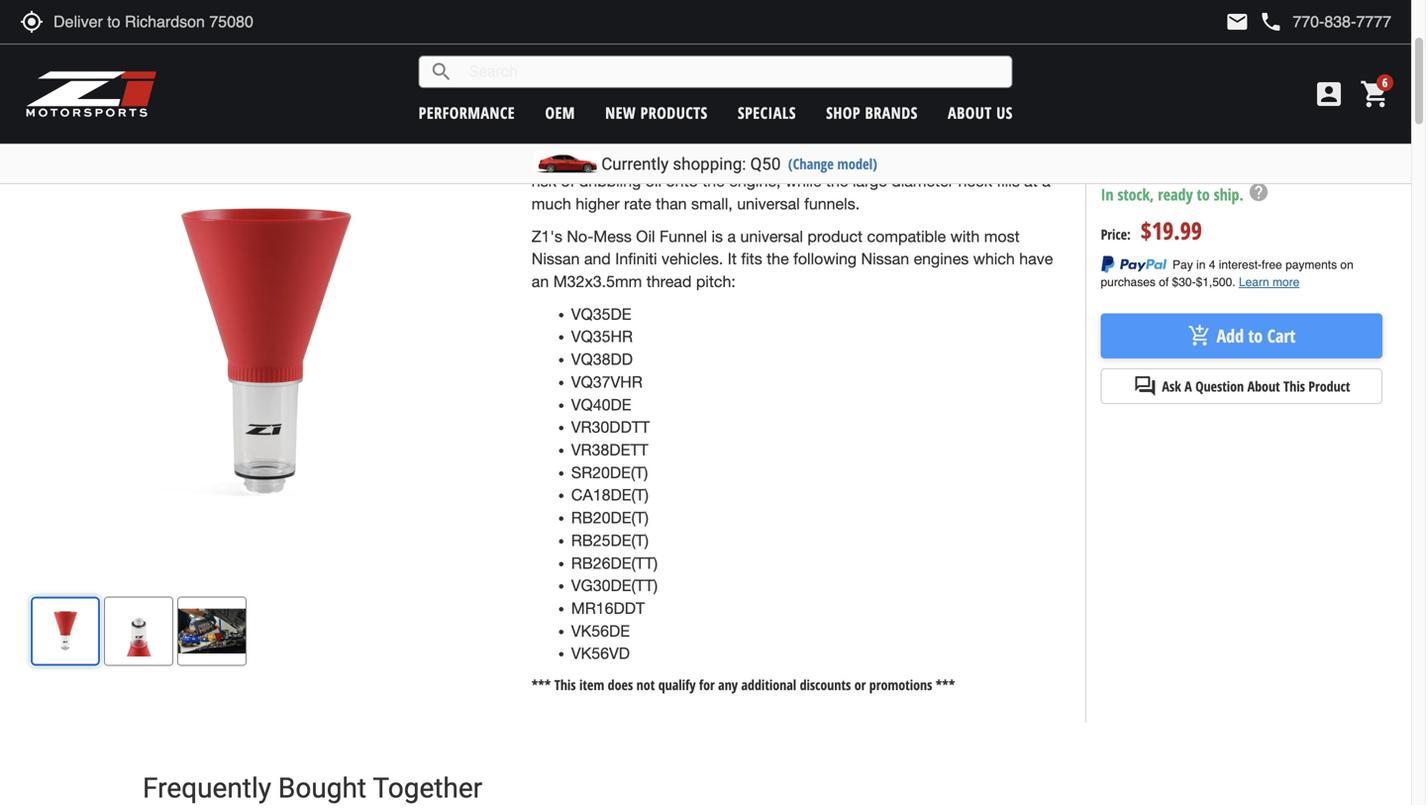 Task type: locate. For each thing, give the bounding box(es) containing it.
sufficient
[[808, 149, 872, 168]]

0 vertical spatial more
[[1134, 85, 1159, 102]]

on right cover
[[575, 127, 593, 145]]

oil up brands
[[887, 81, 903, 100]]

0 horizontal spatial or
[[584, 104, 599, 122]]

more up (learn more about the ultimate 300zx giveaway) link
[[1134, 85, 1159, 102]]

an up the products
[[678, 81, 696, 100]]

0 horizontal spatial an
[[532, 272, 549, 291]]

the inside this funnel provides an easy no-mess solution for oil changes on your nissan or infiniti. its hands-free design threads directly into the valve cover on your engine, staying upright and preventing spillage from the neck. the large 5-inch mouth provides sufficient area to pour without the risk of dribbling oil onto the engine, while the large diameter neck fills at a much higher rate than small, universal funnels.
[[575, 149, 601, 168]]

engine,
[[633, 127, 685, 145], [729, 172, 781, 190]]

1 vertical spatial more
[[1134, 102, 1159, 119]]

0 horizontal spatial a
[[728, 227, 736, 246]]

q50
[[751, 154, 781, 174]]

0 vertical spatial a
[[1042, 172, 1051, 190]]

your up us
[[995, 81, 1026, 100]]

frontier
[[1255, 85, 1292, 102]]

the up (learn more about the ultimate 300zx giveaway) link
[[1192, 85, 1209, 102]]

0 vertical spatial (learn
[[1101, 85, 1131, 102]]

from
[[967, 127, 1000, 145]]

provides
[[613, 81, 674, 100], [743, 149, 804, 168]]

performance
[[419, 102, 515, 123]]

1 vertical spatial for
[[699, 676, 715, 694]]

0 vertical spatial or
[[584, 104, 599, 122]]

0 vertical spatial provides
[[613, 81, 674, 100]]

while
[[785, 172, 822, 190]]

ask
[[1162, 377, 1182, 396]]

2 vertical spatial this
[[555, 676, 576, 694]]

1 horizontal spatial or
[[855, 676, 866, 694]]

2 *** from the left
[[936, 676, 955, 694]]

mail link
[[1226, 10, 1250, 34]]

about up (learn more about the ultimate 300zx giveaway) link
[[1161, 85, 1189, 102]]

0 horizontal spatial provides
[[613, 81, 674, 100]]

a inside this funnel provides an easy no-mess solution for oil changes on your nissan or infiniti. its hands-free design threads directly into the valve cover on your engine, staying upright and preventing spillage from the neck. the large 5-inch mouth provides sufficient area to pour without the risk of dribbling oil onto the engine, while the large diameter neck fills at a much higher rate than small, universal funnels.
[[1042, 172, 1051, 190]]

an inside this funnel provides an easy no-mess solution for oil changes on your nissan or infiniti. its hands-free design threads directly into the valve cover on your engine, staying upright and preventing spillage from the neck. the large 5-inch mouth provides sufficient area to pour without the risk of dribbling oil onto the engine, while the large diameter neck fills at a much higher rate than small, universal funnels.
[[678, 81, 696, 100]]

preventing
[[830, 127, 905, 145]]

bought
[[278, 772, 367, 805]]

provides up new products link
[[613, 81, 674, 100]]

this up oem at the left top
[[532, 81, 561, 100]]

0 vertical spatial and
[[799, 127, 826, 145]]

specials
[[738, 102, 796, 123]]

1 *** from the left
[[532, 676, 551, 694]]

1 horizontal spatial ***
[[936, 676, 955, 694]]

oem
[[545, 102, 575, 123]]

the up small,
[[703, 172, 725, 190]]

universal
[[737, 195, 800, 213], [741, 227, 803, 246]]

and inside the "z1's no-mess oil funnel is a universal product compatible with most nissan and infiniti vehicles. it fits the following nissan engines which have an m32x3.5mm thread pitch:"
[[584, 250, 611, 268]]

product
[[1309, 377, 1351, 396]]

the down sufficient
[[826, 172, 849, 190]]

for left any on the bottom right
[[699, 676, 715, 694]]

2 ultimate from the top
[[1212, 102, 1252, 119]]

to inside in stock, ready to ship. help
[[1197, 184, 1210, 205]]

1 horizontal spatial your
[[995, 81, 1026, 100]]

ca18de(t)
[[571, 486, 649, 504]]

large
[[605, 149, 640, 168], [853, 172, 887, 190]]

on
[[972, 81, 990, 100], [575, 127, 593, 145]]

nissan down z1's
[[532, 250, 580, 268]]

oil down 5-
[[646, 172, 662, 190]]

for up shop brands 'link'
[[864, 81, 883, 100]]

ultimate
[[1212, 85, 1252, 102], [1212, 102, 1252, 119]]

1 horizontal spatial provides
[[743, 149, 804, 168]]

0 vertical spatial ultimate
[[1212, 85, 1252, 102]]

or down funnel
[[584, 104, 599, 122]]

1 vertical spatial a
[[728, 227, 736, 246]]

solution
[[804, 81, 859, 100]]

an down z1's
[[532, 272, 549, 291]]

0 vertical spatial to
[[911, 149, 925, 168]]

free
[[725, 104, 752, 122]]

for inside this funnel provides an easy no-mess solution for oil changes on your nissan or infiniti. its hands-free design threads directly into the valve cover on your engine, staying upright and preventing spillage from the neck. the large 5-inch mouth provides sufficient area to pour without the risk of dribbling oil onto the engine, while the large diameter neck fills at a much higher rate than small, universal funnels.
[[864, 81, 883, 100]]

giveaway) down frontier
[[1285, 102, 1334, 119]]

0 horizontal spatial large
[[605, 149, 640, 168]]

0 horizontal spatial on
[[575, 127, 593, 145]]

universal inside this funnel provides an easy no-mess solution for oil changes on your nissan or infiniti. its hands-free design threads directly into the valve cover on your engine, staying upright and preventing spillage from the neck. the large 5-inch mouth provides sufficient area to pour without the risk of dribbling oil onto the engine, while the large diameter neck fills at a much higher rate than small, universal funnels.
[[737, 195, 800, 213]]

0 horizontal spatial for
[[699, 676, 715, 694]]

and up (change on the top
[[799, 127, 826, 145]]

rb25de(t)
[[571, 531, 649, 550]]

engine, down its
[[633, 127, 685, 145]]

vehicles.
[[662, 250, 723, 268]]

new
[[605, 102, 636, 123]]

0 vertical spatial this
[[532, 81, 561, 100]]

provides down upright
[[743, 149, 804, 168]]

the right it fits
[[767, 250, 789, 268]]

spillage
[[909, 127, 963, 145]]

oil
[[887, 81, 903, 100], [646, 172, 662, 190]]

0 horizontal spatial to
[[911, 149, 925, 168]]

more down (learn more about the ultimate frontier giveaway) link
[[1134, 102, 1159, 119]]

is
[[712, 227, 723, 246]]

dribbling
[[579, 172, 641, 190]]

rate
[[624, 195, 652, 213]]

*** left item
[[532, 676, 551, 694]]

universal up it fits
[[741, 227, 803, 246]]

infiniti.
[[603, 104, 649, 122]]

0 horizontal spatial your
[[598, 127, 629, 145]]

this inside question_answer ask a question about this product
[[1284, 377, 1306, 396]]

ready
[[1158, 184, 1193, 205]]

than
[[656, 195, 687, 213]]

1 horizontal spatial and
[[799, 127, 826, 145]]

to left ship.
[[1197, 184, 1210, 205]]

1 horizontal spatial a
[[1042, 172, 1051, 190]]

your
[[995, 81, 1026, 100], [598, 127, 629, 145]]

the down us
[[1004, 127, 1026, 145]]

1 vertical spatial (learn
[[1101, 102, 1131, 119]]

ultimate down (learn more about the ultimate frontier giveaway) link
[[1212, 102, 1252, 119]]

infiniti
[[615, 250, 657, 268]]

1 horizontal spatial on
[[972, 81, 990, 100]]

0 vertical spatial an
[[678, 81, 696, 100]]

1 horizontal spatial oil
[[887, 81, 903, 100]]

neck
[[958, 172, 993, 190]]

the down (learn more about the ultimate frontier giveaway) link
[[1192, 102, 1209, 119]]

its
[[654, 104, 671, 122]]

0 horizontal spatial oil
[[646, 172, 662, 190]]

or right discounts
[[855, 676, 866, 694]]

0 horizontal spatial engine,
[[633, 127, 685, 145]]

giveaway) right frontier
[[1295, 85, 1344, 102]]

and
[[799, 127, 826, 145], [584, 250, 611, 268]]

1 vertical spatial ultimate
[[1212, 102, 1252, 119]]

shop
[[826, 102, 861, 123]]

1 horizontal spatial for
[[864, 81, 883, 100]]

with
[[951, 227, 980, 246]]

about inside question_answer ask a question about this product
[[1248, 377, 1281, 396]]

and up "m32x3.5mm"
[[584, 250, 611, 268]]

1 horizontal spatial to
[[1197, 184, 1210, 205]]

1 vertical spatial large
[[853, 172, 887, 190]]

account_box link
[[1309, 78, 1350, 110]]

mess
[[594, 227, 632, 246]]

1 vertical spatial your
[[598, 127, 629, 145]]

z1's no-mess oil funnel is a universal product compatible with most nissan and infiniti vehicles. it fits the following nissan engines which have an m32x3.5mm thread pitch:
[[532, 227, 1053, 291]]

cart
[[1268, 324, 1296, 348]]

vk56de
[[571, 622, 630, 640]]

0 vertical spatial on
[[972, 81, 990, 100]]

0 vertical spatial large
[[605, 149, 640, 168]]

pitch:
[[696, 272, 736, 291]]

any
[[718, 676, 738, 694]]

1 vertical spatial or
[[855, 676, 866, 694]]

mess
[[761, 81, 799, 100]]

a right at
[[1042, 172, 1051, 190]]

about right the question
[[1248, 377, 1281, 396]]

qualify
[[658, 676, 696, 694]]

engine, down mouth
[[729, 172, 781, 190]]

1 horizontal spatial an
[[678, 81, 696, 100]]

300zx
[[1255, 102, 1282, 119]]

0 vertical spatial for
[[864, 81, 883, 100]]

ship.
[[1214, 184, 1244, 205]]

this left the product on the right of page
[[1284, 377, 1306, 396]]

0 vertical spatial oil
[[887, 81, 903, 100]]

it fits
[[728, 250, 763, 268]]

5-
[[644, 149, 659, 168]]

0 vertical spatial universal
[[737, 195, 800, 213]]

shopping_cart link
[[1355, 78, 1392, 110]]

1 vertical spatial an
[[532, 272, 549, 291]]

nissan
[[532, 104, 580, 122], [532, 250, 580, 268], [861, 250, 910, 268]]

2 vertical spatial the
[[575, 149, 601, 168]]

the up of
[[575, 149, 601, 168]]

***
[[532, 676, 551, 694], [936, 676, 955, 694]]

a right is at the top
[[728, 227, 736, 246]]

nissan up cover
[[532, 104, 580, 122]]

funnel
[[566, 81, 609, 100]]

vg30de(tt)
[[571, 577, 658, 595]]

shop brands link
[[826, 102, 918, 123]]

1 vertical spatial universal
[[741, 227, 803, 246]]

an inside the "z1's no-mess oil funnel is a universal product compatible with most nissan and infiniti vehicles. it fits the following nissan engines which have an m32x3.5mm thread pitch:"
[[532, 272, 549, 291]]

1 vertical spatial to
[[1197, 184, 1210, 205]]

oem link
[[545, 102, 575, 123]]

on up about us link
[[972, 81, 990, 100]]

to right add
[[1249, 324, 1263, 348]]

0 horizontal spatial and
[[584, 250, 611, 268]]

this left item
[[555, 676, 576, 694]]

1 vertical spatial and
[[584, 250, 611, 268]]

1 vertical spatial this
[[1284, 377, 1306, 396]]

2 vertical spatial to
[[1249, 324, 1263, 348]]

about
[[1161, 85, 1189, 102], [948, 102, 992, 123], [1161, 102, 1189, 119], [1248, 377, 1281, 396]]

the
[[1192, 85, 1209, 102], [1192, 102, 1209, 119], [575, 149, 601, 168]]

1 vertical spatial provides
[[743, 149, 804, 168]]

ultimate up (learn more about the ultimate 300zx giveaway) link
[[1212, 85, 1252, 102]]

your down new
[[598, 127, 629, 145]]

in
[[1101, 184, 1114, 205]]

a
[[1185, 377, 1192, 396]]

1 vertical spatial engine,
[[729, 172, 781, 190]]

which
[[974, 250, 1015, 268]]

1 vertical spatial on
[[575, 127, 593, 145]]

(change model) link
[[788, 154, 878, 173]]

about us link
[[948, 102, 1013, 123]]

neck.
[[532, 149, 570, 168]]

large up dribbling
[[605, 149, 640, 168]]

universal down q50
[[737, 195, 800, 213]]

2 (learn from the top
[[1101, 102, 1131, 119]]

large down area
[[853, 172, 887, 190]]

rb20de(t)
[[571, 509, 649, 527]]

0 horizontal spatial ***
[[532, 676, 551, 694]]

phone link
[[1259, 10, 1392, 34]]

oil
[[636, 227, 655, 246]]

frequently
[[143, 772, 271, 805]]

to up diameter
[[911, 149, 925, 168]]

area
[[876, 149, 907, 168]]

1 vertical spatial oil
[[646, 172, 662, 190]]

*** right promotions
[[936, 676, 955, 694]]



Task type: describe. For each thing, give the bounding box(es) containing it.
us
[[997, 102, 1013, 123]]

at
[[1025, 172, 1038, 190]]

no-
[[737, 81, 761, 100]]

brands
[[865, 102, 918, 123]]

easy
[[700, 81, 733, 100]]

(learn more about the ultimate frontier giveaway) (learn more about the ultimate 300zx giveaway)
[[1101, 85, 1344, 119]]

frequently bought together
[[143, 772, 483, 805]]

directly
[[865, 104, 917, 122]]

1 vertical spatial the
[[1192, 102, 1209, 119]]

higher
[[576, 195, 620, 213]]

universal inside the "z1's no-mess oil funnel is a universal product compatible with most nissan and infiniti vehicles. it fits the following nissan engines which have an m32x3.5mm thread pitch:"
[[741, 227, 803, 246]]

new products link
[[605, 102, 708, 123]]

most
[[984, 227, 1020, 246]]

1 (learn from the top
[[1101, 85, 1131, 102]]

model)
[[838, 154, 878, 173]]

mr16ddt
[[571, 599, 645, 618]]

the inside the "z1's no-mess oil funnel is a universal product compatible with most nissan and infiniti vehicles. it fits the following nissan engines which have an m32x3.5mm thread pitch:"
[[767, 250, 789, 268]]

and inside this funnel provides an easy no-mess solution for oil changes on your nissan or infiniti. its hands-free design threads directly into the valve cover on your engine, staying upright and preventing spillage from the neck. the large 5-inch mouth provides sufficient area to pour without the risk of dribbling oil onto the engine, while the large diameter neck fills at a much higher rate than small, universal funnels.
[[799, 127, 826, 145]]

add
[[1217, 324, 1244, 348]]

funnel
[[660, 227, 707, 246]]

this inside this funnel provides an easy no-mess solution for oil changes on your nissan or infiniti. its hands-free design threads directly into the valve cover on your engine, staying upright and preventing spillage from the neck. the large 5-inch mouth provides sufficient area to pour without the risk of dribbling oil onto the engine, while the large diameter neck fills at a much higher rate than small, universal funnels.
[[532, 81, 561, 100]]

2 more from the top
[[1134, 102, 1159, 119]]

Search search field
[[453, 57, 1012, 87]]

nissan down the compatible
[[861, 250, 910, 268]]

(learn more about the ultimate 300zx giveaway) link
[[1101, 102, 1334, 119]]

following
[[794, 250, 857, 268]]

mail phone
[[1226, 10, 1283, 34]]

this funnel provides an easy no-mess solution for oil changes on your nissan or infiniti. its hands-free design threads directly into the valve cover on your engine, staying upright and preventing spillage from the neck. the large 5-inch mouth provides sufficient area to pour without the risk of dribbling oil onto the engine, while the large diameter neck fills at a much higher rate than small, universal funnels.
[[532, 81, 1051, 213]]

2 horizontal spatial to
[[1249, 324, 1263, 348]]

currently shopping: q50 (change model)
[[602, 154, 878, 174]]

a inside the "z1's no-mess oil funnel is a universal product compatible with most nissan and infiniti vehicles. it fits the following nissan engines which have an m32x3.5mm thread pitch:"
[[728, 227, 736, 246]]

in stock, ready to ship. help
[[1101, 181, 1270, 205]]

vk56vd
[[571, 645, 630, 663]]

0 vertical spatial the
[[1192, 85, 1209, 102]]

about us
[[948, 102, 1013, 123]]

currently
[[602, 154, 669, 174]]

shop brands
[[826, 102, 918, 123]]

0 vertical spatial your
[[995, 81, 1026, 100]]

1 more from the top
[[1134, 85, 1159, 102]]

(change
[[788, 154, 834, 173]]

vr38dett
[[571, 441, 649, 459]]

not
[[637, 676, 655, 694]]

of
[[561, 172, 575, 190]]

engines
[[914, 250, 969, 268]]

together
[[373, 772, 483, 805]]

onto
[[666, 172, 698, 190]]

$19.99
[[1141, 214, 1203, 247]]

or inside this funnel provides an easy no-mess solution for oil changes on your nissan or infiniti. its hands-free design threads directly into the valve cover on your engine, staying upright and preventing spillage from the neck. the large 5-inch mouth provides sufficient area to pour without the risk of dribbling oil onto the engine, while the large diameter neck fills at a much higher rate than small, universal funnels.
[[584, 104, 599, 122]]

nissan inside this funnel provides an easy no-mess solution for oil changes on your nissan or infiniti. its hands-free design threads directly into the valve cover on your engine, staying upright and preventing spillage from the neck. the large 5-inch mouth provides sufficient area to pour without the risk of dribbling oil onto the engine, while the large diameter neck fills at a much higher rate than small, universal funnels.
[[532, 104, 580, 122]]

vq35de
[[571, 305, 632, 323]]

the up at
[[1023, 149, 1046, 168]]

diameter
[[892, 172, 954, 190]]

the right into
[[952, 104, 974, 122]]

my_location
[[20, 10, 44, 34]]

0 vertical spatial engine,
[[633, 127, 685, 145]]

mail
[[1226, 10, 1250, 34]]

1 horizontal spatial engine,
[[729, 172, 781, 190]]

does
[[608, 676, 633, 694]]

add_shopping_cart
[[1188, 324, 1212, 348]]

threads
[[808, 104, 861, 122]]

discounts
[[800, 676, 851, 694]]

price:
[[1101, 225, 1131, 244]]

1 ultimate from the top
[[1212, 85, 1252, 102]]

1 horizontal spatial large
[[853, 172, 887, 190]]

small,
[[692, 195, 733, 213]]

question_answer
[[1134, 375, 1157, 398]]

vq37vhr
[[571, 373, 643, 391]]

*** this item does not qualify for any additional discounts or promotions ***
[[532, 676, 955, 694]]

item
[[580, 676, 605, 694]]

vq35hr
[[571, 328, 633, 346]]

compatible
[[867, 227, 946, 246]]

about up from
[[948, 102, 992, 123]]

have
[[1020, 250, 1053, 268]]

upright
[[745, 127, 795, 145]]

no-
[[567, 227, 594, 246]]

about down (learn more about the ultimate frontier giveaway) link
[[1161, 102, 1189, 119]]

changes
[[908, 81, 968, 100]]

hands-
[[675, 104, 725, 122]]

z1 motorsports logo image
[[25, 69, 158, 119]]

funnels.
[[805, 195, 860, 213]]

m32x3.5mm
[[553, 272, 642, 291]]

price: $19.99
[[1101, 214, 1203, 247]]

fills
[[997, 172, 1020, 190]]

0 vertical spatial giveaway)
[[1295, 85, 1344, 102]]

1 vertical spatial giveaway)
[[1285, 102, 1334, 119]]

to inside this funnel provides an easy no-mess solution for oil changes on your nissan or infiniti. its hands-free design threads directly into the valve cover on your engine, staying upright and preventing spillage from the neck. the large 5-inch mouth provides sufficient area to pour without the risk of dribbling oil onto the engine, while the large diameter neck fills at a much higher rate than small, universal funnels.
[[911, 149, 925, 168]]

products
[[641, 102, 708, 123]]

specials link
[[738, 102, 796, 123]]

question
[[1196, 377, 1244, 396]]

vq35de vq35hr vq38dd vq37vhr vq40de vr30ddtt vr38dett sr20de(t) ca18de(t) rb20de(t) rb25de(t) rb26de(tt) vg30de(tt) mr16ddt vk56de vk56vd
[[571, 305, 658, 663]]

risk
[[532, 172, 557, 190]]

vq40de
[[571, 396, 632, 414]]



Task type: vqa. For each thing, say whether or not it's contained in the screenshot.
350Z
no



